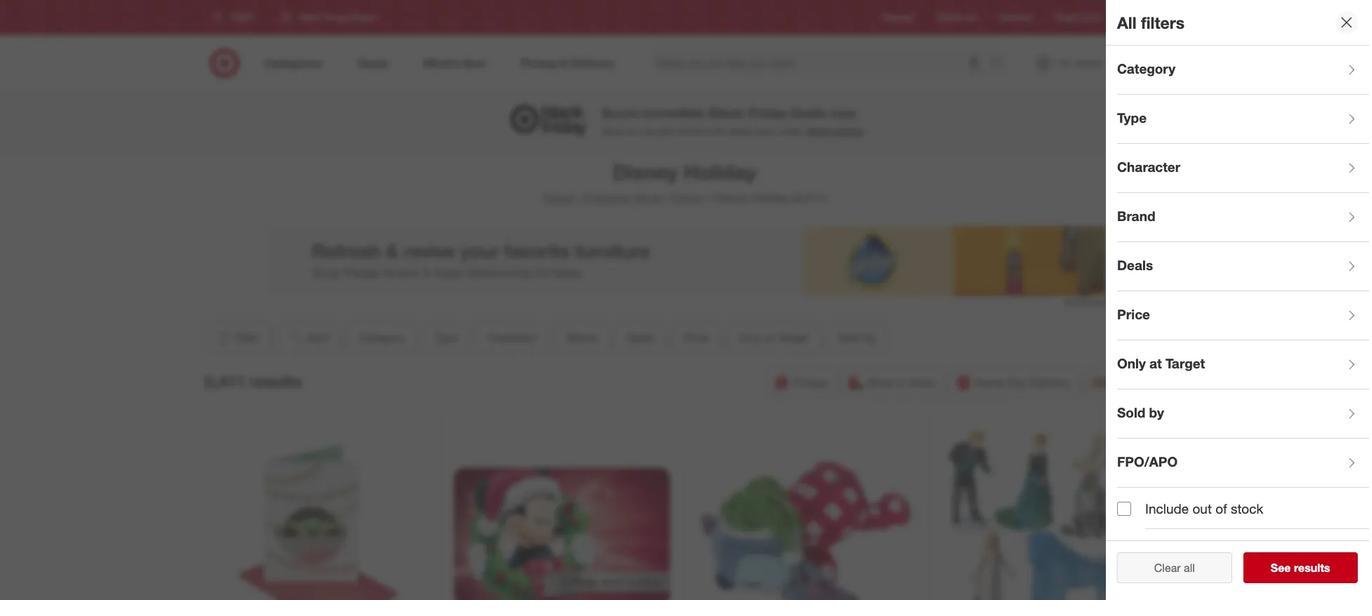 Task type: describe. For each thing, give the bounding box(es) containing it.
1 / from the left
[[576, 191, 580, 205]]

start
[[807, 125, 831, 137]]

results for 5,411 results
[[250, 371, 302, 391]]

deals inside the score incredible black friday deals now save on top gifts & find new deals each week. start saving
[[791, 105, 827, 121]]

all filters
[[1118, 12, 1185, 32]]

all
[[1118, 12, 1137, 32]]

find stores link
[[1125, 12, 1168, 24]]

3 / from the left
[[708, 191, 712, 205]]

&
[[679, 125, 685, 137]]

5,411 results
[[205, 371, 302, 391]]

sold by button inside all filters dialog
[[1118, 390, 1370, 439]]

weekly ad link
[[937, 12, 977, 24]]

5,411
[[205, 371, 245, 391]]

0 horizontal spatial only at target button
[[727, 322, 820, 353]]

redcard
[[999, 12, 1033, 23]]

fpo/apo button
[[1118, 439, 1370, 488]]

filter button
[[205, 322, 270, 353]]

out
[[1193, 501, 1212, 517]]

What can we help you find? suggestions appear below search field
[[649, 48, 994, 79]]

0 vertical spatial only at target
[[739, 331, 808, 345]]

find
[[1125, 12, 1141, 23]]

2 / from the left
[[665, 191, 669, 205]]

0 horizontal spatial at
[[765, 331, 775, 345]]

score incredible black friday deals now save on top gifts & find new deals each week. start saving
[[602, 105, 864, 137]]

search button
[[984, 48, 1018, 81]]

black
[[709, 105, 745, 121]]

clear
[[1155, 561, 1181, 575]]

shop inside button
[[868, 376, 894, 390]]

1 vertical spatial holiday
[[752, 191, 790, 205]]

top
[[640, 125, 655, 137]]

shipping button
[[1085, 367, 1165, 398]]

1 vertical spatial type
[[434, 331, 458, 345]]

target left circle
[[1055, 12, 1079, 23]]

0 horizontal spatial sold
[[838, 331, 861, 345]]

store
[[909, 376, 935, 390]]

sold inside all filters dialog
[[1118, 404, 1146, 420]]

(5,411)
[[793, 191, 827, 205]]

same day delivery button
[[950, 367, 1080, 398]]

0 horizontal spatial by
[[864, 331, 876, 345]]

redcard link
[[999, 12, 1033, 24]]

disney up advertisement "region"
[[671, 191, 705, 205]]

fpo/apo
[[1118, 453, 1178, 469]]

type button inside all filters dialog
[[1118, 95, 1370, 144]]

target up pickup button
[[778, 331, 808, 345]]

0 horizontal spatial price button
[[672, 322, 721, 353]]

disney right disney link at the top of the page
[[715, 191, 749, 205]]

registry link
[[884, 12, 915, 24]]

incredible
[[643, 105, 705, 121]]

results for see results
[[1294, 561, 1331, 575]]

see results button
[[1244, 552, 1358, 583]]

type inside all filters dialog
[[1118, 109, 1147, 125]]

shop in store
[[868, 376, 935, 390]]

by inside all filters dialog
[[1150, 404, 1164, 420]]

find stores
[[1125, 12, 1168, 23]]

same day delivery
[[976, 376, 1071, 390]]

advertisement region
[[264, 226, 1106, 296]]

0 horizontal spatial category button
[[346, 322, 417, 353]]

0 horizontal spatial character button
[[476, 322, 549, 353]]

0 vertical spatial category button
[[1118, 46, 1370, 95]]

shop in store button
[[842, 367, 944, 398]]

0 horizontal spatial only
[[739, 331, 762, 345]]

find
[[688, 125, 705, 137]]

0 horizontal spatial deals button
[[614, 322, 666, 353]]

shop inside disney holiday target / character shop / disney / disney holiday (5,411)
[[635, 191, 662, 205]]

only inside all filters dialog
[[1118, 355, 1146, 371]]

at inside all filters dialog
[[1150, 355, 1162, 371]]

Include out of stock checkbox
[[1118, 502, 1132, 516]]

target link
[[543, 191, 573, 205]]

1 horizontal spatial price button
[[1118, 291, 1370, 340]]

on
[[626, 125, 638, 137]]

character shop link
[[583, 191, 662, 205]]

sort
[[307, 331, 329, 345]]

registry
[[884, 12, 915, 23]]

include out of stock
[[1146, 501, 1264, 517]]

weekly
[[937, 12, 964, 23]]

target inside all filters dialog
[[1166, 355, 1206, 371]]

target inside disney holiday target / character shop / disney / disney holiday (5,411)
[[543, 191, 573, 205]]

now
[[830, 105, 857, 121]]

1 vertical spatial type button
[[422, 322, 470, 353]]

brand inside all filters dialog
[[1118, 208, 1156, 224]]

0 horizontal spatial price
[[684, 331, 709, 345]]



Task type: vqa. For each thing, say whether or not it's contained in the screenshot.
the topmost the at
yes



Task type: locate. For each thing, give the bounding box(es) containing it.
deals
[[791, 105, 827, 121], [1118, 257, 1153, 273], [626, 331, 654, 345]]

category right sort
[[358, 331, 405, 345]]

stock
[[1231, 501, 1264, 517]]

0 horizontal spatial results
[[250, 371, 302, 391]]

2 vertical spatial deals
[[626, 331, 654, 345]]

0 horizontal spatial type
[[434, 331, 458, 345]]

1 horizontal spatial results
[[1294, 561, 1331, 575]]

disney frozen - disney store image
[[943, 429, 1160, 600], [943, 429, 1160, 600]]

price button
[[1118, 291, 1370, 340], [672, 322, 721, 353]]

1 horizontal spatial price
[[1118, 306, 1151, 322]]

character
[[1118, 158, 1181, 175], [583, 191, 632, 205], [487, 331, 537, 345]]

sold by down the 'shipping'
[[1118, 404, 1164, 420]]

results inside button
[[1294, 561, 1331, 575]]

sponsored
[[1064, 297, 1106, 307]]

target
[[1055, 12, 1079, 23], [543, 191, 573, 205], [778, 331, 808, 345], [1166, 355, 1206, 371]]

1 horizontal spatial only at target
[[1118, 355, 1206, 371]]

price
[[1118, 306, 1151, 322], [684, 331, 709, 345]]

only at target up pickup button
[[739, 331, 808, 345]]

0 vertical spatial brand
[[1118, 208, 1156, 224]]

0 vertical spatial by
[[864, 331, 876, 345]]

1 vertical spatial by
[[1150, 404, 1164, 420]]

1 horizontal spatial brand
[[1118, 208, 1156, 224]]

shop left in
[[868, 376, 894, 390]]

1 vertical spatial shop
[[868, 376, 894, 390]]

character button
[[1118, 144, 1370, 193], [476, 322, 549, 353]]

1 vertical spatial price
[[684, 331, 709, 345]]

gifts
[[657, 125, 677, 137]]

1 vertical spatial category
[[358, 331, 405, 345]]

sold by button
[[826, 322, 888, 353], [1118, 390, 1370, 439]]

0 horizontal spatial brand button
[[555, 322, 609, 353]]

sold up shop in store button
[[838, 331, 861, 345]]

/ left disney link at the top of the page
[[665, 191, 669, 205]]

at up the 'shipping'
[[1150, 355, 1162, 371]]

target right shipping button
[[1166, 355, 1206, 371]]

sort button
[[276, 322, 341, 353]]

0 vertical spatial only
[[739, 331, 762, 345]]

1 vertical spatial results
[[1294, 561, 1331, 575]]

disney lilo & stitch christmas kids' cuddleez pillow image
[[698, 429, 915, 600], [698, 429, 915, 600]]

by
[[864, 331, 876, 345], [1150, 404, 1164, 420]]

1 vertical spatial character button
[[476, 322, 549, 353]]

1 vertical spatial only
[[1118, 355, 1146, 371]]

weekly ad
[[937, 12, 977, 23]]

0 horizontal spatial type button
[[422, 322, 470, 353]]

1 horizontal spatial deals button
[[1118, 242, 1370, 291]]

pickup
[[793, 376, 827, 390]]

holiday
[[684, 159, 757, 185], [752, 191, 790, 205]]

0 vertical spatial type button
[[1118, 95, 1370, 144]]

1 vertical spatial brand button
[[555, 322, 609, 353]]

day
[[1008, 376, 1027, 390]]

1 horizontal spatial type button
[[1118, 95, 1370, 144]]

0 vertical spatial price
[[1118, 306, 1151, 322]]

clear all button
[[1118, 552, 1232, 583]]

0 vertical spatial deals
[[791, 105, 827, 121]]

0 vertical spatial character
[[1118, 158, 1181, 175]]

clear all
[[1155, 561, 1195, 575]]

1 horizontal spatial sold by
[[1118, 404, 1164, 420]]

0 horizontal spatial /
[[576, 191, 580, 205]]

by up shop in store button
[[864, 331, 876, 345]]

1 vertical spatial only at target
[[1118, 355, 1206, 371]]

same
[[976, 376, 1005, 390]]

delivery
[[1030, 376, 1071, 390]]

0 vertical spatial sold by button
[[826, 322, 888, 353]]

only at target inside all filters dialog
[[1118, 355, 1206, 371]]

character inside disney holiday target / character shop / disney / disney holiday (5,411)
[[583, 191, 632, 205]]

deals inside all filters dialog
[[1118, 257, 1153, 273]]

include
[[1146, 501, 1189, 517]]

at
[[765, 331, 775, 345], [1150, 355, 1162, 371]]

1 vertical spatial brand
[[566, 331, 597, 345]]

friday
[[748, 105, 787, 121]]

disney up character shop link
[[613, 159, 678, 185]]

sold down the 'shipping'
[[1118, 404, 1146, 420]]

1 vertical spatial character
[[583, 191, 632, 205]]

1 vertical spatial sold by
[[1118, 404, 1164, 420]]

1 horizontal spatial shop
[[868, 376, 894, 390]]

2 horizontal spatial deals
[[1118, 257, 1153, 273]]

in
[[898, 376, 906, 390]]

0 horizontal spatial brand
[[566, 331, 597, 345]]

disney holiday target / character shop / disney / disney holiday (5,411)
[[543, 159, 827, 205]]

/
[[576, 191, 580, 205], [665, 191, 669, 205], [708, 191, 712, 205]]

1 vertical spatial sold
[[1118, 404, 1146, 420]]

1 horizontal spatial character button
[[1118, 144, 1370, 193]]

all
[[1184, 561, 1195, 575]]

sold
[[838, 331, 861, 345], [1118, 404, 1146, 420]]

by down the 'shipping'
[[1150, 404, 1164, 420]]

brand
[[1118, 208, 1156, 224], [566, 331, 597, 345]]

0 vertical spatial results
[[250, 371, 302, 391]]

0 horizontal spatial character
[[487, 331, 537, 345]]

see
[[1271, 561, 1291, 575]]

score
[[602, 105, 639, 121]]

holiday left (5,411)
[[752, 191, 790, 205]]

1 horizontal spatial brand button
[[1118, 193, 1370, 242]]

0 horizontal spatial deals
[[626, 331, 654, 345]]

1 vertical spatial at
[[1150, 355, 1162, 371]]

only at target
[[739, 331, 808, 345], [1118, 355, 1206, 371]]

1 horizontal spatial category button
[[1118, 46, 1370, 95]]

category button
[[1118, 46, 1370, 95], [346, 322, 417, 353]]

only at target button
[[727, 322, 820, 353], [1118, 340, 1370, 390]]

category
[[1118, 60, 1176, 76], [358, 331, 405, 345]]

each
[[755, 125, 776, 137]]

target circle link
[[1055, 12, 1103, 24]]

0 horizontal spatial sold by
[[838, 331, 876, 345]]

only
[[739, 331, 762, 345], [1118, 355, 1146, 371]]

circle
[[1081, 12, 1103, 23]]

sold by
[[838, 331, 876, 345], [1118, 404, 1164, 420]]

only at target up the 'shipping'
[[1118, 355, 1206, 371]]

filter
[[235, 331, 259, 345]]

character inside all filters dialog
[[1118, 158, 1181, 175]]

holiday up disney link at the top of the page
[[684, 159, 757, 185]]

shop left disney link at the top of the page
[[635, 191, 662, 205]]

1 horizontal spatial sold by button
[[1118, 390, 1370, 439]]

stores
[[1144, 12, 1168, 23]]

shop
[[635, 191, 662, 205], [868, 376, 894, 390]]

0 vertical spatial at
[[765, 331, 775, 345]]

category inside all filters dialog
[[1118, 60, 1176, 76]]

1 horizontal spatial only
[[1118, 355, 1146, 371]]

of
[[1216, 501, 1228, 517]]

1 horizontal spatial category
[[1118, 60, 1176, 76]]

deals
[[728, 125, 752, 137]]

brand button
[[1118, 193, 1370, 242], [555, 322, 609, 353]]

0 vertical spatial sold
[[838, 331, 861, 345]]

disney link
[[671, 191, 705, 205]]

0 vertical spatial holiday
[[684, 159, 757, 185]]

deals button
[[1118, 242, 1370, 291], [614, 322, 666, 353]]

sold by inside all filters dialog
[[1118, 404, 1164, 420]]

ad
[[966, 12, 977, 23]]

target circle
[[1055, 12, 1103, 23]]

save
[[602, 125, 624, 137]]

0 horizontal spatial shop
[[635, 191, 662, 205]]

0 vertical spatial brand button
[[1118, 193, 1370, 242]]

results right 5,411
[[250, 371, 302, 391]]

disney
[[613, 159, 678, 185], [671, 191, 705, 205], [715, 191, 749, 205]]

shipping
[[1111, 376, 1156, 390]]

all filters dialog
[[1106, 0, 1370, 600]]

new
[[707, 125, 726, 137]]

1 vertical spatial category button
[[346, 322, 417, 353]]

0 vertical spatial deals button
[[1118, 242, 1370, 291]]

0 vertical spatial type
[[1118, 109, 1147, 125]]

results
[[250, 371, 302, 391], [1294, 561, 1331, 575]]

1 vertical spatial deals
[[1118, 257, 1153, 273]]

0 vertical spatial sold by
[[838, 331, 876, 345]]

category down all filters
[[1118, 60, 1176, 76]]

1 horizontal spatial at
[[1150, 355, 1162, 371]]

type
[[1118, 109, 1147, 125], [434, 331, 458, 345]]

1 horizontal spatial type
[[1118, 109, 1147, 125]]

at up pickup button
[[765, 331, 775, 345]]

0 horizontal spatial sold by button
[[826, 322, 888, 353]]

target left character shop link
[[543, 191, 573, 205]]

1 vertical spatial deals button
[[614, 322, 666, 353]]

saving
[[833, 125, 864, 137]]

see results
[[1271, 561, 1331, 575]]

1 horizontal spatial only at target button
[[1118, 340, 1370, 390]]

1 horizontal spatial sold
[[1118, 404, 1146, 420]]

/ right disney link at the top of the page
[[708, 191, 712, 205]]

2 horizontal spatial /
[[708, 191, 712, 205]]

filters
[[1141, 12, 1185, 32]]

0 horizontal spatial category
[[358, 331, 405, 345]]

2 horizontal spatial character
[[1118, 158, 1181, 175]]

0 horizontal spatial only at target
[[739, 331, 808, 345]]

2 vertical spatial character
[[487, 331, 537, 345]]

1 horizontal spatial by
[[1150, 404, 1164, 420]]

price inside all filters dialog
[[1118, 306, 1151, 322]]

1 vertical spatial sold by button
[[1118, 390, 1370, 439]]

disney gift card (email delivery) image
[[454, 429, 670, 600]]

1 horizontal spatial deals
[[791, 105, 827, 121]]

0 vertical spatial character button
[[1118, 144, 1370, 193]]

1 horizontal spatial /
[[665, 191, 669, 205]]

results right see
[[1294, 561, 1331, 575]]

type button
[[1118, 95, 1370, 144], [422, 322, 470, 353]]

week.
[[779, 125, 804, 137]]

search
[[984, 57, 1018, 71]]

0 vertical spatial category
[[1118, 60, 1176, 76]]

/ right target link on the left top of the page
[[576, 191, 580, 205]]

christmas card beautiful christmas star wars - papyrus image
[[210, 429, 426, 600], [210, 429, 426, 600]]

0 vertical spatial shop
[[635, 191, 662, 205]]

pickup button
[[767, 367, 836, 398]]

1 horizontal spatial character
[[583, 191, 632, 205]]

sold by up shop in store button
[[838, 331, 876, 345]]



